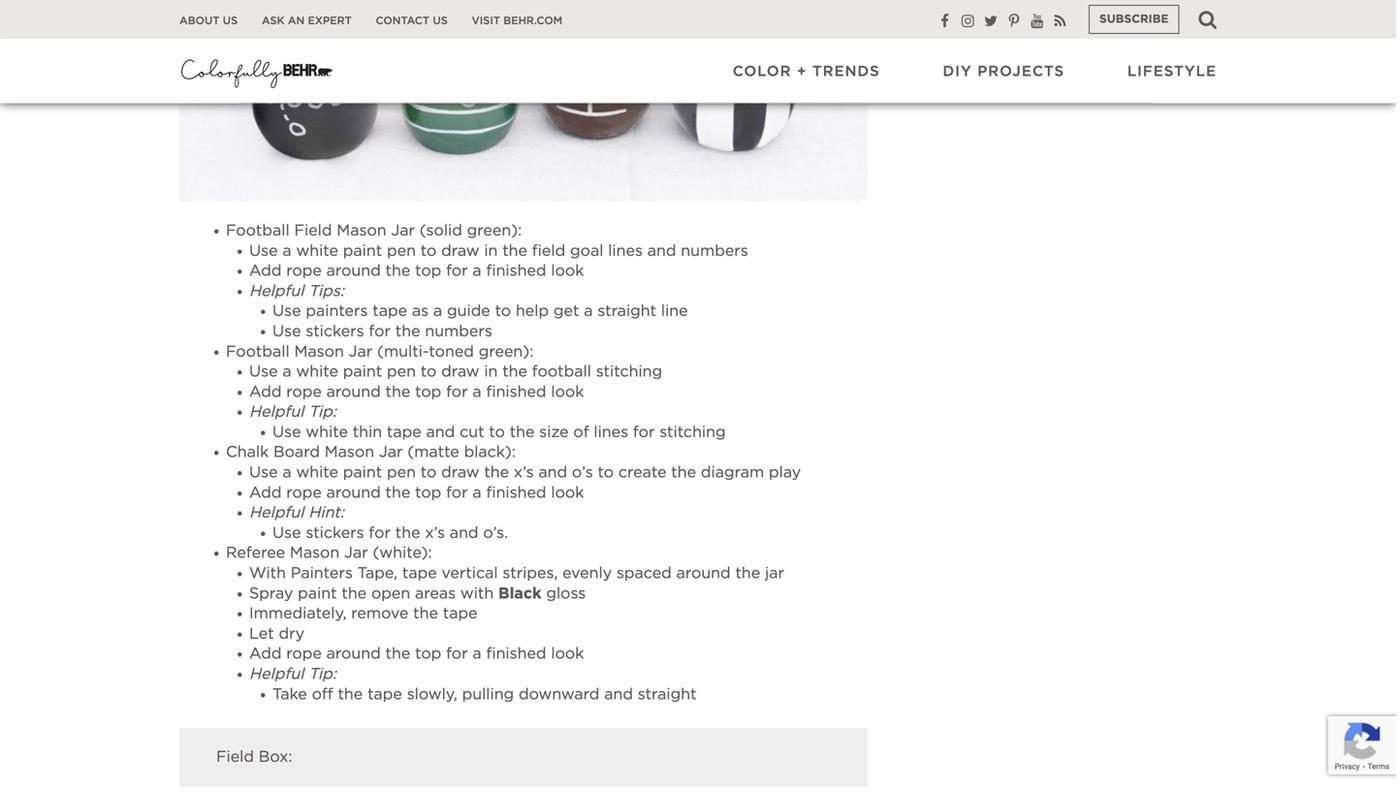 Task type: describe. For each thing, give the bounding box(es) containing it.
3 finished from the top
[[486, 485, 547, 501]]

subscribe link
[[1089, 5, 1180, 34]]

board
[[274, 445, 320, 461]]

expert
[[308, 16, 352, 26]]

to down toned
[[421, 364, 437, 380]]

for up (multi-
[[369, 324, 391, 339]]

downward
[[519, 687, 600, 703]]

and up (matte
[[426, 425, 455, 440]]

1 top from the top
[[415, 263, 442, 279]]

trends
[[813, 64, 881, 79]]

1 football from the top
[[226, 223, 290, 239]]

behr.com
[[504, 16, 563, 26]]

contact
[[376, 16, 430, 26]]

lifestyle
[[1128, 64, 1217, 79]]

1 stickers from the top
[[306, 324, 364, 339]]

create
[[619, 465, 667, 481]]

mason down thin
[[325, 445, 375, 461]]

0 vertical spatial x's
[[514, 465, 534, 481]]

line
[[661, 304, 688, 319]]

1 vertical spatial straight
[[638, 687, 697, 703]]

take
[[273, 687, 307, 703]]

1 vertical spatial field
[[216, 750, 254, 765]]

diagram
[[701, 465, 765, 481]]

(solid
[[420, 223, 463, 239]]

to down (solid at top left
[[421, 243, 437, 259]]

painters
[[306, 304, 368, 319]]

1 pen from the top
[[387, 243, 416, 259]]

let
[[249, 627, 274, 642]]

4 add from the top
[[249, 647, 282, 662]]

gloss
[[546, 586, 586, 602]]

to right o's
[[598, 465, 614, 481]]

for up (white):
[[369, 526, 391, 541]]

(white):
[[373, 546, 432, 561]]

diy projects
[[943, 64, 1065, 79]]

1 finished from the top
[[486, 263, 547, 279]]

2 football from the top
[[226, 344, 290, 360]]

black):
[[464, 445, 516, 461]]

size
[[540, 425, 569, 440]]

visit behr.com link
[[472, 14, 563, 28]]

areas
[[415, 586, 456, 602]]

vertical
[[442, 566, 498, 582]]

for down (matte
[[446, 485, 468, 501]]

field
[[532, 243, 566, 259]]

referee
[[226, 546, 285, 561]]

get
[[554, 304, 580, 319]]

2 in from the top
[[484, 364, 498, 380]]

spaced
[[617, 566, 672, 582]]

painters
[[291, 566, 353, 582]]

2 finished from the top
[[486, 384, 547, 400]]

and left o's. at the left
[[450, 526, 479, 541]]

projects
[[978, 64, 1065, 79]]

4 rope from the top
[[286, 647, 322, 662]]

white up tips:
[[296, 243, 339, 259]]

and left o's
[[539, 465, 568, 481]]

o's.
[[483, 526, 508, 541]]

us for contact us
[[433, 16, 448, 26]]

(multi-
[[377, 344, 429, 360]]

1 in from the top
[[484, 243, 498, 259]]

3 look from the top
[[551, 485, 584, 501]]

ask an expert link
[[262, 14, 352, 28]]

2 draw from the top
[[441, 364, 480, 380]]

contact us link
[[376, 14, 448, 28]]

1 vertical spatial stitching
[[660, 425, 726, 440]]

color
[[733, 64, 792, 79]]

3 draw from the top
[[441, 465, 480, 481]]

2 top from the top
[[415, 384, 442, 400]]

about
[[179, 16, 220, 26]]

2 rope from the top
[[286, 384, 322, 400]]

about us link
[[179, 14, 238, 28]]

about us
[[179, 16, 238, 26]]

lifestyle link
[[1128, 62, 1217, 81]]

3 pen from the top
[[387, 465, 416, 481]]

contact us
[[376, 16, 448, 26]]

ask
[[262, 16, 285, 26]]

pulling
[[462, 687, 514, 703]]

tips:
[[309, 284, 344, 299]]

1 add from the top
[[249, 263, 282, 279]]

2 stickers from the top
[[306, 526, 364, 541]]

jar left (multi-
[[349, 344, 373, 360]]

us for about us
[[223, 16, 238, 26]]

2 pen from the top
[[387, 364, 416, 380]]

diy projects link
[[943, 62, 1065, 81]]

stripes,
[[503, 566, 558, 582]]

0 vertical spatial lines
[[608, 243, 643, 259]]

tape down with
[[443, 606, 478, 622]]

0 vertical spatial straight
[[598, 304, 657, 319]]

football
[[532, 364, 592, 380]]

white down board
[[296, 465, 339, 481]]

1 tip: from the top
[[309, 405, 337, 420]]

0 vertical spatial stitching
[[596, 364, 663, 380]]

subscribe
[[1100, 14, 1169, 25]]

spray
[[249, 586, 293, 602]]



Task type: vqa. For each thing, say whether or not it's contained in the screenshot.
collection
no



Task type: locate. For each thing, give the bounding box(es) containing it.
pen
[[387, 243, 416, 259], [387, 364, 416, 380], [387, 465, 416, 481]]

x's
[[514, 465, 534, 481], [425, 526, 445, 541]]

a
[[283, 243, 292, 259], [473, 263, 482, 279], [434, 304, 443, 319], [584, 304, 593, 319], [283, 364, 292, 380], [473, 384, 482, 400], [283, 465, 292, 481], [473, 485, 482, 501], [473, 647, 482, 662]]

help
[[516, 304, 549, 319]]

us right contact
[[433, 16, 448, 26]]

0 vertical spatial in
[[484, 243, 498, 259]]

0 vertical spatial numbers
[[681, 243, 749, 259]]

guide
[[447, 304, 491, 319]]

pen down (matte
[[387, 465, 416, 481]]

in left field
[[484, 243, 498, 259]]

finished down football at the top left of the page
[[486, 384, 547, 400]]

mason
[[337, 223, 387, 239], [294, 344, 344, 360], [325, 445, 375, 461], [290, 546, 340, 561]]

paint down painters
[[298, 586, 337, 602]]

top up "slowly,"
[[415, 647, 442, 662]]

toned
[[429, 344, 474, 360]]

2 helpful from the top
[[249, 405, 304, 420]]

football field mason jar (solid green): use a white paint pen to draw in the field goal lines and numbers add rope around the top for a finished look helpful tips: use painters tape as a guide to help get a straight line use stickers for the numbers football mason jar (multi-toned green): use a white paint pen to draw in the football stitching add rope around the top for a finished look helpful tip: use white thin tape and cut to the size of lines for stitching chalk board mason jar (matte black): use a white paint pen to draw the x's and o's to create the diagram play add rope around the top for a finished look helpful hint: use stickers for the x's and o's. referee mason jar (white): with painters tape, tape vertical stripes, evenly spaced around the jar spray paint the open areas with black gloss immediately, remove the tape let dry add rope around the top for a finished look helpful tip: take off the tape slowly, pulling downward and straight
[[226, 223, 801, 703]]

in
[[484, 243, 498, 259], [484, 364, 498, 380]]

lines right goal
[[608, 243, 643, 259]]

stitching
[[596, 364, 663, 380], [660, 425, 726, 440]]

x's down black):
[[514, 465, 534, 481]]

black
[[499, 586, 542, 602]]

chalk
[[226, 445, 269, 461]]

look
[[551, 263, 584, 279], [551, 384, 584, 400], [551, 485, 584, 501], [551, 647, 584, 662]]

1 horizontal spatial us
[[433, 16, 448, 26]]

tape
[[373, 304, 408, 319], [387, 425, 422, 440], [402, 566, 437, 582], [443, 606, 478, 622], [368, 687, 402, 703]]

mason down painters
[[294, 344, 344, 360]]

visit behr.com
[[472, 16, 563, 26]]

helpful up take
[[249, 667, 304, 682]]

goal
[[570, 243, 604, 259]]

rope up "hint:"
[[286, 485, 322, 501]]

dry
[[279, 627, 305, 642]]

around up tips:
[[327, 263, 381, 279]]

4 look from the top
[[551, 647, 584, 662]]

tip:
[[309, 405, 337, 420], [309, 667, 337, 682]]

for up create
[[633, 425, 655, 440]]

for down toned
[[446, 384, 468, 400]]

play
[[769, 465, 801, 481]]

finished up pulling
[[486, 647, 547, 662]]

slowly,
[[407, 687, 458, 703]]

tape up (matte
[[387, 425, 422, 440]]

3 rope from the top
[[286, 485, 322, 501]]

mason up tips:
[[337, 223, 387, 239]]

2 tip: from the top
[[309, 667, 337, 682]]

1 rope from the top
[[286, 263, 322, 279]]

numbers up line
[[681, 243, 749, 259]]

0 vertical spatial stickers
[[306, 324, 364, 339]]

cut
[[460, 425, 485, 440]]

search image
[[1199, 10, 1217, 29]]

look down field
[[551, 263, 584, 279]]

green): down help
[[479, 344, 534, 360]]

jar up tape,
[[344, 546, 368, 561]]

0 vertical spatial pen
[[387, 243, 416, 259]]

hint:
[[309, 506, 344, 521]]

1 vertical spatial draw
[[441, 364, 480, 380]]

1 vertical spatial in
[[484, 364, 498, 380]]

field inside football field mason jar (solid green): use a white paint pen to draw in the field goal lines and numbers add rope around the top for a finished look helpful tips: use painters tape as a guide to help get a straight line use stickers for the numbers football mason jar (multi-toned green): use a white paint pen to draw in the football stitching add rope around the top for a finished look helpful tip: use white thin tape and cut to the size of lines for stitching chalk board mason jar (matte black): use a white paint pen to draw the x's and o's to create the diagram play add rope around the top for a finished look helpful hint: use stickers for the x's and o's. referee mason jar (white): with painters tape, tape vertical stripes, evenly spaced around the jar spray paint the open areas with black gloss immediately, remove the tape let dry add rope around the top for a finished look helpful tip: take off the tape slowly, pulling downward and straight
[[294, 223, 332, 239]]

1 vertical spatial football
[[226, 344, 290, 360]]

evenly
[[563, 566, 612, 582]]

x's up (white):
[[425, 526, 445, 541]]

and right downward
[[605, 687, 633, 703]]

1 vertical spatial stickers
[[306, 526, 364, 541]]

tip: up off on the bottom left of page
[[309, 667, 337, 682]]

helpful up referee
[[249, 506, 304, 521]]

4 top from the top
[[415, 647, 442, 662]]

with
[[461, 586, 494, 602]]

for up "slowly,"
[[446, 647, 468, 662]]

green):
[[467, 223, 522, 239], [479, 344, 534, 360]]

add
[[249, 263, 282, 279], [249, 384, 282, 400], [249, 485, 282, 501], [249, 647, 282, 662]]

0 vertical spatial field
[[294, 223, 332, 239]]

pen down (multi-
[[387, 364, 416, 380]]

0 vertical spatial green):
[[467, 223, 522, 239]]

stitching up "diagram"
[[660, 425, 726, 440]]

1 draw from the top
[[441, 243, 480, 259]]

3 helpful from the top
[[249, 506, 304, 521]]

field left box:
[[216, 750, 254, 765]]

as
[[412, 304, 429, 319]]

field
[[294, 223, 332, 239], [216, 750, 254, 765]]

stickers
[[306, 324, 364, 339], [306, 526, 364, 541]]

and up line
[[648, 243, 677, 259]]

finished
[[486, 263, 547, 279], [486, 384, 547, 400], [486, 485, 547, 501], [486, 647, 547, 662]]

look up downward
[[551, 647, 584, 662]]

around up "hint:"
[[327, 485, 381, 501]]

us
[[223, 16, 238, 26], [433, 16, 448, 26]]

rope down dry
[[286, 647, 322, 662]]

stickers down "hint:"
[[306, 526, 364, 541]]

3 add from the top
[[249, 485, 282, 501]]

1 helpful from the top
[[249, 284, 304, 299]]

1 horizontal spatial x's
[[514, 465, 534, 481]]

diy
[[943, 64, 973, 79]]

finished up o's. at the left
[[486, 485, 547, 501]]

2 look from the top
[[551, 384, 584, 400]]

around up thin
[[327, 384, 381, 400]]

top down toned
[[415, 384, 442, 400]]

white down painters
[[296, 364, 339, 380]]

lines right of
[[594, 425, 629, 440]]

1 vertical spatial tip:
[[309, 667, 337, 682]]

2 vertical spatial draw
[[441, 465, 480, 481]]

around right spaced
[[677, 566, 731, 582]]

pen up as at the left top of the page
[[387, 243, 416, 259]]

+
[[797, 64, 808, 79]]

white
[[296, 243, 339, 259], [296, 364, 339, 380], [306, 425, 348, 440], [296, 465, 339, 481]]

stickers down painters
[[306, 324, 364, 339]]

0 horizontal spatial us
[[223, 16, 238, 26]]

4 helpful from the top
[[249, 667, 304, 682]]

top down (matte
[[415, 485, 442, 501]]

jar
[[765, 566, 785, 582]]

colorfully behr image
[[179, 53, 335, 92]]

visit
[[472, 16, 501, 26]]

numbers
[[681, 243, 749, 259], [425, 324, 493, 339]]

draw down (matte
[[441, 465, 480, 481]]

with
[[249, 566, 286, 582]]

0 vertical spatial tip:
[[309, 405, 337, 420]]

color + trends
[[733, 64, 881, 79]]

immediately,
[[249, 606, 347, 622]]

look down football at the top left of the page
[[551, 384, 584, 400]]

0 horizontal spatial x's
[[425, 526, 445, 541]]

0 horizontal spatial field
[[216, 750, 254, 765]]

for up guide
[[446, 263, 468, 279]]

rope up tips:
[[286, 263, 322, 279]]

ask an expert
[[262, 16, 352, 26]]

(matte
[[408, 445, 460, 461]]

1 vertical spatial numbers
[[425, 324, 493, 339]]

tape up the areas
[[402, 566, 437, 582]]

paint down thin
[[343, 465, 382, 481]]

of
[[574, 425, 589, 440]]

1 vertical spatial x's
[[425, 526, 445, 541]]

2 add from the top
[[249, 384, 282, 400]]

numbers up toned
[[425, 324, 493, 339]]

3 top from the top
[[415, 485, 442, 501]]

green): right (solid at top left
[[467, 223, 522, 239]]

to left help
[[495, 304, 511, 319]]

o's
[[572, 465, 593, 481]]

around
[[327, 263, 381, 279], [327, 384, 381, 400], [327, 485, 381, 501], [677, 566, 731, 582], [327, 647, 381, 662]]

rope up board
[[286, 384, 322, 400]]

1 look from the top
[[551, 263, 584, 279]]

field box:
[[216, 750, 292, 765]]

jar left (solid at top left
[[391, 223, 415, 239]]

tip: up board
[[309, 405, 337, 420]]

to up black):
[[489, 425, 505, 440]]

finished down field
[[486, 263, 547, 279]]

and
[[648, 243, 677, 259], [426, 425, 455, 440], [539, 465, 568, 481], [450, 526, 479, 541], [605, 687, 633, 703]]

to down (matte
[[421, 465, 437, 481]]

open
[[371, 586, 411, 602]]

lines
[[608, 243, 643, 259], [594, 425, 629, 440]]

1 vertical spatial pen
[[387, 364, 416, 380]]

white up board
[[306, 425, 348, 440]]

0 vertical spatial football
[[226, 223, 290, 239]]

helpful up board
[[249, 405, 304, 420]]

helpful
[[249, 284, 304, 299], [249, 405, 304, 420], [249, 506, 304, 521], [249, 667, 304, 682]]

draw down (solid at top left
[[441, 243, 480, 259]]

the
[[503, 243, 528, 259], [386, 263, 411, 279], [396, 324, 421, 339], [503, 364, 528, 380], [386, 384, 411, 400], [510, 425, 535, 440], [484, 465, 509, 481], [672, 465, 697, 481], [386, 485, 411, 501], [396, 526, 421, 541], [736, 566, 761, 582], [342, 586, 367, 602], [413, 606, 438, 622], [386, 647, 411, 662], [338, 687, 363, 703]]

top up as at the left top of the page
[[415, 263, 442, 279]]

a collage of images showing next step in project for the mason jars: 
-black jar: person using a white paint pen and drawing x's and o's to resemble a score board.
-white jar: tape added to make stripes and person is spray painting black on the exposed white areas to resemble a referee's shirt.
-green jar: person using a white paint pen and drawing lines and numbers to resemble a football field.
-brown jar: person with white paint pen drawing lines to resemble a football.
-the four mason jars completed. image
[[179, 0, 868, 202]]

paint up tips:
[[343, 243, 382, 259]]

draw down toned
[[441, 364, 480, 380]]

mason up painters
[[290, 546, 340, 561]]

look down o's
[[551, 485, 584, 501]]

1 us from the left
[[223, 16, 238, 26]]

draw
[[441, 243, 480, 259], [441, 364, 480, 380], [441, 465, 480, 481]]

1 vertical spatial green):
[[479, 344, 534, 360]]

0 vertical spatial draw
[[441, 243, 480, 259]]

football
[[226, 223, 290, 239], [226, 344, 290, 360]]

tape,
[[358, 566, 398, 582]]

0 horizontal spatial numbers
[[425, 324, 493, 339]]

paint down (multi-
[[343, 364, 382, 380]]

in up cut
[[484, 364, 498, 380]]

helpful left tips:
[[249, 284, 304, 299]]

us right the about
[[223, 16, 238, 26]]

tape left as at the left top of the page
[[373, 304, 408, 319]]

4 finished from the top
[[486, 647, 547, 662]]

box:
[[259, 750, 292, 765]]

1 horizontal spatial field
[[294, 223, 332, 239]]

paint
[[343, 243, 382, 259], [343, 364, 382, 380], [343, 465, 382, 481], [298, 586, 337, 602]]

jar
[[391, 223, 415, 239], [349, 344, 373, 360], [379, 445, 403, 461], [344, 546, 368, 561]]

use
[[249, 243, 278, 259], [273, 304, 301, 319], [273, 324, 301, 339], [249, 364, 278, 380], [273, 425, 301, 440], [249, 465, 278, 481], [273, 526, 301, 541]]

2 vertical spatial pen
[[387, 465, 416, 481]]

jar down thin
[[379, 445, 403, 461]]

tape left "slowly,"
[[368, 687, 402, 703]]

off
[[312, 687, 333, 703]]

thin
[[353, 425, 382, 440]]

around down remove
[[327, 647, 381, 662]]

straight
[[598, 304, 657, 319], [638, 687, 697, 703]]

remove
[[351, 606, 409, 622]]

1 horizontal spatial numbers
[[681, 243, 749, 259]]

1 vertical spatial lines
[[594, 425, 629, 440]]

2 us from the left
[[433, 16, 448, 26]]

stitching right football at the top left of the page
[[596, 364, 663, 380]]

color + trends link
[[733, 62, 881, 81]]

an
[[288, 16, 305, 26]]

to
[[421, 243, 437, 259], [495, 304, 511, 319], [421, 364, 437, 380], [489, 425, 505, 440], [421, 465, 437, 481], [598, 465, 614, 481]]

field up tips:
[[294, 223, 332, 239]]



